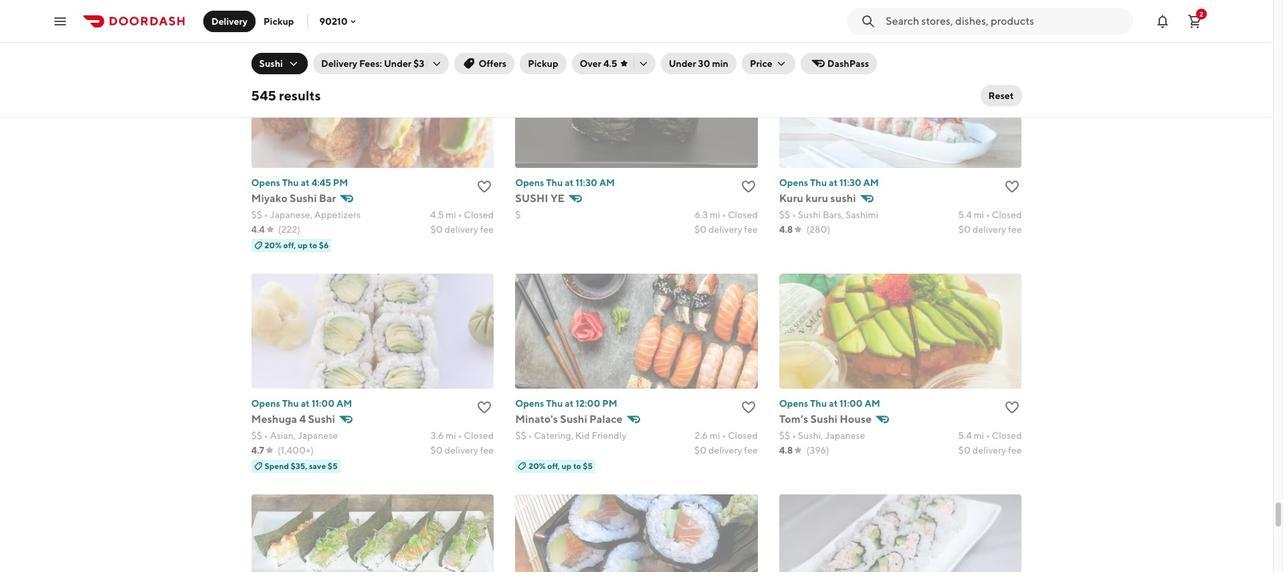 Task type: locate. For each thing, give the bounding box(es) containing it.
5.4 for house
[[958, 430, 972, 441]]

save
[[310, 19, 327, 29], [838, 19, 854, 29], [309, 461, 326, 471]]

$$ down minato's
[[515, 430, 526, 441]]

thu up kuru kuru sushi
[[810, 177, 827, 188]]

$5 down kid
[[583, 461, 593, 471]]

delivery button
[[203, 10, 256, 32]]

appetizers
[[314, 209, 361, 220]]

sashimi
[[846, 209, 879, 220]]

pm right 4:45
[[333, 177, 348, 188]]

thu up minato's sushi palace
[[546, 398, 563, 409]]

thu for minato's
[[546, 398, 563, 409]]

1 horizontal spatial up
[[562, 461, 572, 471]]

sushi button
[[251, 53, 308, 74]]

(1,400+)
[[278, 445, 314, 455]]

1 11:00 from the left
[[312, 398, 335, 409]]

opens thu at 11:30 am
[[515, 177, 615, 188], [779, 177, 879, 188]]

545 results
[[251, 88, 321, 103]]

under 30 min
[[669, 58, 729, 69]]

$$ • asian, japanese
[[251, 430, 338, 441]]

1 vertical spatial 4.5
[[430, 209, 444, 220]]

$$ down tom's
[[779, 430, 790, 441]]

0 vertical spatial pickup
[[264, 16, 294, 26]]

pickup button up sushi button
[[256, 10, 302, 32]]

closed for meshuga 4 sushi
[[464, 430, 494, 441]]

$$ for miyako
[[251, 209, 262, 220]]

1 horizontal spatial japanese
[[825, 430, 865, 441]]

sushi up 545
[[259, 58, 283, 69]]

1 vertical spatial 4.8
[[779, 445, 793, 455]]

2 5.4 mi • closed from the top
[[958, 430, 1022, 441]]

0 horizontal spatial japanese
[[298, 430, 338, 441]]

fee
[[1008, 3, 1022, 14], [480, 224, 494, 235], [744, 224, 758, 235], [1008, 224, 1022, 235], [480, 445, 494, 455], [744, 445, 758, 455], [1008, 445, 1022, 455]]

under left $3
[[384, 58, 412, 69]]

0 vertical spatial pm
[[333, 177, 348, 188]]

asian,
[[270, 430, 296, 441]]

2.6 mi • closed
[[695, 430, 758, 441]]

$$ up 4.4
[[251, 209, 262, 220]]

am for kuru kuru sushi
[[863, 177, 879, 188]]

delivery
[[973, 3, 1006, 14], [445, 224, 478, 235], [709, 224, 742, 235], [973, 224, 1006, 235], [445, 445, 478, 455], [709, 445, 742, 455], [973, 445, 1006, 455]]

0 horizontal spatial opens thu at 11:00 am
[[251, 398, 352, 409]]

$35,
[[291, 461, 307, 471]]

2 button
[[1182, 8, 1208, 34]]

sushi inside button
[[259, 58, 283, 69]]

fee for miyako sushi bar
[[480, 224, 494, 235]]

0 vertical spatial up
[[298, 240, 308, 250]]

at
[[301, 177, 310, 188], [565, 177, 574, 188], [829, 177, 838, 188], [301, 398, 310, 409], [565, 398, 574, 409], [829, 398, 838, 409]]

1 5.4 mi • closed from the top
[[958, 209, 1022, 220]]

$$ down kuru
[[779, 209, 790, 220]]

0 vertical spatial 20%
[[265, 240, 282, 250]]

pm
[[333, 177, 348, 188], [602, 398, 617, 409]]

delivery for tom's sushi house
[[973, 445, 1006, 455]]

20% down catering,
[[529, 461, 546, 471]]

0 vertical spatial to
[[309, 240, 317, 250]]

0 horizontal spatial opens thu at 11:30 am
[[515, 177, 615, 188]]

at for kuru
[[829, 177, 838, 188]]

off, for minato's
[[547, 461, 560, 471]]

off, down (222)
[[283, 240, 296, 250]]

open menu image
[[52, 13, 68, 29]]

4.8 down kuru
[[779, 224, 793, 235]]

0 horizontal spatial off,
[[283, 240, 296, 250]]

20% off, up to $6
[[265, 240, 329, 250]]

opens thu at 11:30 am up kuru kuru sushi
[[779, 177, 879, 188]]

japanese down the 4
[[298, 430, 338, 441]]

pm up palace
[[602, 398, 617, 409]]

11:00 for house
[[840, 398, 863, 409]]

11:30 for kuru kuru sushi
[[840, 177, 862, 188]]

5.4 for sushi
[[958, 209, 972, 220]]

11:30
[[576, 177, 597, 188], [840, 177, 862, 188]]

12:00
[[576, 398, 600, 409]]

reset button
[[981, 85, 1022, 106]]

1 under from the left
[[384, 58, 412, 69]]

0 horizontal spatial 11:30
[[576, 177, 597, 188]]

$$
[[251, 209, 262, 220], [779, 209, 790, 220], [251, 430, 262, 441], [515, 430, 526, 441], [779, 430, 790, 441]]

20% for miyako
[[265, 240, 282, 250]]

pickup
[[264, 16, 294, 26], [528, 58, 558, 69]]

at for minato's
[[565, 398, 574, 409]]

closed
[[464, 209, 494, 220], [728, 209, 758, 220], [992, 209, 1022, 220], [464, 430, 494, 441], [728, 430, 758, 441], [992, 430, 1022, 441]]

spend for spend $35, save $5
[[265, 461, 289, 471]]

click to add this store to your saved list image for miyako sushi bar
[[476, 178, 493, 194]]

11:00 up the house
[[840, 398, 863, 409]]

0 horizontal spatial delivery
[[211, 16, 248, 26]]

4.5
[[603, 58, 617, 69], [430, 209, 444, 220]]

price button
[[742, 53, 795, 74]]

price
[[750, 58, 773, 69]]

fee for tom's sushi house
[[1008, 445, 1022, 455]]

closed for sushi ye
[[728, 209, 758, 220]]

japanese down the house
[[825, 430, 865, 441]]

up
[[298, 240, 308, 250], [562, 461, 572, 471]]

opens
[[251, 177, 280, 188], [515, 177, 544, 188], [779, 177, 808, 188], [251, 398, 280, 409], [515, 398, 544, 409], [779, 398, 808, 409]]

to
[[309, 240, 317, 250], [573, 461, 581, 471]]

$5 right $30,
[[328, 19, 338, 29]]

2 japanese from the left
[[825, 430, 865, 441]]

$$ up 4.7 at the left of page
[[251, 430, 262, 441]]

sushi down opens thu at 4:45 pm
[[290, 192, 317, 205]]

1 4.8 from the top
[[779, 224, 793, 235]]

spend
[[265, 19, 289, 29], [793, 19, 817, 29], [265, 461, 289, 471]]

thu up ye
[[546, 177, 563, 188]]

0 vertical spatial 4.8
[[779, 224, 793, 235]]

pickup left over
[[528, 58, 558, 69]]

sushi,
[[798, 430, 823, 441]]

to left $6
[[309, 240, 317, 250]]

mi for sushi ye
[[710, 209, 720, 220]]

delivery inside delivery button
[[211, 16, 248, 26]]

20%
[[265, 240, 282, 250], [529, 461, 546, 471]]

spend inside spend $30, save $5 link
[[265, 19, 289, 29]]

0 horizontal spatial pickup button
[[256, 10, 302, 32]]

1 11:30 from the left
[[576, 177, 597, 188]]

fees:
[[359, 58, 382, 69]]

$​0 delivery fee for minato's sushi palace
[[695, 445, 758, 455]]

thu up tom's sushi house
[[810, 398, 827, 409]]

opens up meshuga
[[251, 398, 280, 409]]

$13
[[856, 19, 869, 29]]

1 vertical spatial 20%
[[529, 461, 546, 471]]

$$ for minato's
[[515, 430, 526, 441]]

save left $13
[[838, 19, 854, 29]]

0 vertical spatial 5.4
[[958, 209, 972, 220]]

ye
[[551, 192, 565, 205]]

opens thu at 11:00 am
[[251, 398, 352, 409], [779, 398, 880, 409]]

1 horizontal spatial delivery
[[321, 58, 357, 69]]

0 horizontal spatial pickup
[[264, 16, 294, 26]]

1 horizontal spatial 20%
[[529, 461, 546, 471]]

2 4.8 from the top
[[779, 445, 793, 455]]

1 japanese from the left
[[298, 430, 338, 441]]

1 horizontal spatial under
[[669, 58, 696, 69]]

click to add this store to your saved list image
[[476, 178, 493, 194], [741, 178, 757, 194], [1005, 178, 1021, 194], [741, 399, 757, 415], [1005, 399, 1021, 415]]

spend $85, save $13
[[793, 19, 869, 29]]

friendly
[[592, 430, 627, 441]]

$3
[[413, 58, 424, 69]]

1 vertical spatial pickup button
[[520, 53, 566, 74]]

4.8 left (396)
[[779, 445, 793, 455]]

0 vertical spatial off,
[[283, 240, 296, 250]]

opens up minato's
[[515, 398, 544, 409]]

$$ • catering, kid friendly
[[515, 430, 627, 441]]

1 opens thu at 11:00 am from the left
[[251, 398, 352, 409]]

off, for miyako
[[283, 240, 296, 250]]

1 horizontal spatial 11:30
[[840, 177, 862, 188]]

pickup button
[[256, 10, 302, 32], [520, 53, 566, 74]]

under left '30'
[[669, 58, 696, 69]]

thu up the meshuga 4 sushi
[[282, 398, 299, 409]]

off, down catering,
[[547, 461, 560, 471]]

5.4 mi • closed for tom's sushi house
[[958, 430, 1022, 441]]

Store search: begin typing to search for stores available on DoorDash text field
[[886, 14, 1125, 28]]

opens thu at 11:30 am for ye
[[515, 177, 615, 188]]

$​0 for tom's sushi house
[[959, 445, 971, 455]]

thu up miyako sushi bar
[[282, 177, 299, 188]]

under
[[384, 58, 412, 69], [669, 58, 696, 69]]

delivery for delivery fees: under $3
[[321, 58, 357, 69]]

sushi up $$ • sushi, japanese
[[811, 413, 838, 425]]

am
[[599, 177, 615, 188], [863, 177, 879, 188], [337, 398, 352, 409], [865, 398, 880, 409]]

1 horizontal spatial opens thu at 11:30 am
[[779, 177, 879, 188]]

thu for sushi
[[546, 177, 563, 188]]

dashpass button
[[801, 53, 877, 74]]

0 horizontal spatial up
[[298, 240, 308, 250]]

2
[[1200, 10, 1204, 18]]

$​0
[[959, 3, 971, 14], [430, 224, 443, 235], [695, 224, 707, 235], [959, 224, 971, 235], [430, 445, 443, 455], [695, 445, 707, 455], [959, 445, 971, 455]]

1 horizontal spatial 11:00
[[840, 398, 863, 409]]

2 11:30 from the left
[[840, 177, 862, 188]]

1 5.4 from the top
[[958, 209, 972, 220]]

11:00 up the meshuga 4 sushi
[[312, 398, 335, 409]]

1 vertical spatial pm
[[602, 398, 617, 409]]

delivery for minato's sushi palace
[[709, 445, 742, 455]]

fee for minato's sushi palace
[[744, 445, 758, 455]]

up for minato's
[[562, 461, 572, 471]]

opens up miyako
[[251, 177, 280, 188]]

11:00
[[312, 398, 335, 409], [840, 398, 863, 409]]

0 horizontal spatial under
[[384, 58, 412, 69]]

kid
[[575, 430, 590, 441]]

click to add this store to your saved list image
[[476, 399, 493, 415]]

$​0 for minato's sushi palace
[[695, 445, 707, 455]]

4.8
[[779, 224, 793, 235], [779, 445, 793, 455]]

japanese,
[[270, 209, 312, 220]]

0 horizontal spatial pm
[[333, 177, 348, 188]]

1 horizontal spatial opens thu at 11:00 am
[[779, 398, 880, 409]]

1 vertical spatial pickup
[[528, 58, 558, 69]]

pickup up sushi button
[[264, 16, 294, 26]]

30
[[698, 58, 710, 69]]

$$ for meshuga
[[251, 430, 262, 441]]

up down the "$$ • catering, kid friendly"
[[562, 461, 572, 471]]

spend $30, save $5
[[265, 19, 338, 29]]

opens thu at 11:00 am up tom's sushi house
[[779, 398, 880, 409]]

$​0 for meshuga 4 sushi
[[430, 445, 443, 455]]

2 under from the left
[[669, 58, 696, 69]]

mi
[[446, 209, 456, 220], [710, 209, 720, 220], [974, 209, 984, 220], [446, 430, 456, 441], [710, 430, 720, 441], [974, 430, 984, 441]]

save right $35,
[[309, 461, 326, 471]]

thu for meshuga
[[282, 398, 299, 409]]

sushi
[[259, 58, 283, 69], [290, 192, 317, 205], [798, 209, 821, 220], [308, 413, 335, 425], [560, 413, 587, 425], [811, 413, 838, 425]]

2 opens thu at 11:00 am from the left
[[779, 398, 880, 409]]

palace
[[590, 413, 623, 425]]

0 horizontal spatial 11:00
[[312, 398, 335, 409]]

opens up kuru
[[779, 177, 808, 188]]

0 vertical spatial 4.5
[[603, 58, 617, 69]]

$5 right $35,
[[328, 461, 338, 471]]

0 vertical spatial 5.4 mi • closed
[[958, 209, 1022, 220]]

delivery for delivery
[[211, 16, 248, 26]]

1 vertical spatial off,
[[547, 461, 560, 471]]

1 opens thu at 11:30 am from the left
[[515, 177, 615, 188]]

20% down 4.4
[[265, 240, 282, 250]]

1 horizontal spatial to
[[573, 461, 581, 471]]

1 vertical spatial 5.4 mi • closed
[[958, 430, 1022, 441]]

$​0 delivery fee
[[959, 3, 1022, 14], [430, 224, 494, 235], [695, 224, 758, 235], [959, 224, 1022, 235], [430, 445, 494, 455], [695, 445, 758, 455], [959, 445, 1022, 455]]

0 horizontal spatial to
[[309, 240, 317, 250]]

1 vertical spatial delivery
[[321, 58, 357, 69]]

pickup button left over
[[520, 53, 566, 74]]

save right $30,
[[310, 19, 327, 29]]

3 items, open order cart image
[[1187, 13, 1203, 29]]

5.4 mi • closed for kuru kuru sushi
[[958, 209, 1022, 220]]

0 vertical spatial delivery
[[211, 16, 248, 26]]

1 horizontal spatial pm
[[602, 398, 617, 409]]

1 vertical spatial up
[[562, 461, 572, 471]]

opens thu at 11:00 am up the 4
[[251, 398, 352, 409]]

click to add this store to your saved list image for kuru kuru sushi
[[1005, 178, 1021, 194]]

2 opens thu at 11:30 am from the left
[[779, 177, 879, 188]]

1 horizontal spatial 4.5
[[603, 58, 617, 69]]

1 horizontal spatial pickup
[[528, 58, 558, 69]]

opens for meshuga
[[251, 398, 280, 409]]

sushi right the 4
[[308, 413, 335, 425]]

2 11:00 from the left
[[840, 398, 863, 409]]

1 horizontal spatial off,
[[547, 461, 560, 471]]

spend left $35,
[[265, 461, 289, 471]]

spend $35, save $5
[[265, 461, 338, 471]]

minato's
[[515, 413, 558, 425]]

mi for minato's sushi palace
[[710, 430, 720, 441]]

delivery
[[211, 16, 248, 26], [321, 58, 357, 69]]

spend left $85,
[[793, 19, 817, 29]]

pm for bar
[[333, 177, 348, 188]]

545
[[251, 88, 276, 103]]

1 vertical spatial to
[[573, 461, 581, 471]]

save for $85,
[[838, 19, 854, 29]]

japanese for house
[[825, 430, 865, 441]]

5.4
[[958, 209, 972, 220], [958, 430, 972, 441]]

0 horizontal spatial 20%
[[265, 240, 282, 250]]

spend left $30,
[[265, 19, 289, 29]]

$​0 delivery fee for kuru kuru sushi
[[959, 224, 1022, 235]]

1 vertical spatial 5.4
[[958, 430, 972, 441]]

up down (222)
[[298, 240, 308, 250]]

opens thu at 11:30 am up ye
[[515, 177, 615, 188]]

2 5.4 from the top
[[958, 430, 972, 441]]

$$ • japanese, appetizers
[[251, 209, 361, 220]]

4.8 for tom's sushi house
[[779, 445, 793, 455]]

opens up tom's
[[779, 398, 808, 409]]

thu
[[282, 177, 299, 188], [546, 177, 563, 188], [810, 177, 827, 188], [282, 398, 299, 409], [546, 398, 563, 409], [810, 398, 827, 409]]

to down kid
[[573, 461, 581, 471]]

opens up the sushi
[[515, 177, 544, 188]]

•
[[264, 209, 268, 220], [458, 209, 462, 220], [722, 209, 726, 220], [792, 209, 796, 220], [986, 209, 990, 220], [264, 430, 268, 441], [458, 430, 462, 441], [528, 430, 532, 441], [722, 430, 726, 441], [792, 430, 796, 441], [986, 430, 990, 441]]



Task type: describe. For each thing, give the bounding box(es) containing it.
$​0 delivery fee for tom's sushi house
[[959, 445, 1022, 455]]

sushi ye
[[515, 192, 565, 205]]

mi for kuru kuru sushi
[[974, 209, 984, 220]]

notification bell image
[[1155, 13, 1171, 29]]

japanese for sushi
[[298, 430, 338, 441]]

opens thu at 11:00 am for 4
[[251, 398, 352, 409]]

up for miyako
[[298, 240, 308, 250]]

$5 for spend $30, save $5
[[328, 19, 338, 29]]

$​0 for kuru kuru sushi
[[959, 224, 971, 235]]

$5 for spend $35, save $5
[[328, 461, 338, 471]]

opens for sushi
[[515, 177, 544, 188]]

closed for minato's sushi palace
[[728, 430, 758, 441]]

delivery for miyako sushi bar
[[445, 224, 478, 235]]

bar
[[319, 192, 336, 205]]

6.3
[[695, 209, 708, 220]]

$$ • sushi, japanese
[[779, 430, 865, 441]]

tom's
[[779, 413, 808, 425]]

$​0 delivery fee for meshuga 4 sushi
[[430, 445, 494, 455]]

kuru
[[806, 192, 828, 205]]

opens for minato's
[[515, 398, 544, 409]]

opens for tom's
[[779, 398, 808, 409]]

click to add this store to your saved list image for sushi ye
[[741, 178, 757, 194]]

miyako sushi bar
[[251, 192, 336, 205]]

meshuga
[[251, 413, 297, 425]]

delivery for meshuga 4 sushi
[[445, 445, 478, 455]]

pm for palace
[[602, 398, 617, 409]]

closed for tom's sushi house
[[992, 430, 1022, 441]]

4
[[299, 413, 306, 425]]

tom's sushi house
[[779, 413, 872, 425]]

to for bar
[[309, 240, 317, 250]]

3.6
[[431, 430, 444, 441]]

90210
[[319, 16, 348, 26]]

under 30 min button
[[661, 53, 737, 74]]

delivery for kuru kuru sushi
[[973, 224, 1006, 235]]

miyako
[[251, 192, 288, 205]]

under inside under 30 min button
[[669, 58, 696, 69]]

spend for spend $30, save $5
[[265, 19, 289, 29]]

$
[[515, 209, 521, 220]]

at for miyako
[[301, 177, 310, 188]]

delivery fees: under $3
[[321, 58, 424, 69]]

$$ for kuru
[[779, 209, 790, 220]]

am for tom's sushi house
[[865, 398, 880, 409]]

(222)
[[278, 224, 300, 235]]

pickup for pickup button to the top
[[264, 16, 294, 26]]

click to add this store to your saved list image for minato's sushi palace
[[741, 399, 757, 415]]

$6
[[319, 240, 329, 250]]

opens thu at 11:30 am for kuru
[[779, 177, 879, 188]]

kuru kuru sushi
[[779, 192, 856, 205]]

4.5 mi • closed
[[430, 209, 494, 220]]

$85,
[[819, 19, 836, 29]]

sushi
[[515, 192, 548, 205]]

save for $30,
[[310, 19, 327, 29]]

house
[[840, 413, 872, 425]]

1 horizontal spatial pickup button
[[520, 53, 566, 74]]

opens thu at 12:00 pm
[[515, 398, 617, 409]]

meshuga 4 sushi
[[251, 413, 335, 425]]

results
[[279, 88, 321, 103]]

(280)
[[807, 224, 830, 235]]

over 4.5
[[580, 58, 617, 69]]

$$ • sushi bars, sashimi
[[779, 209, 879, 220]]

(396)
[[807, 445, 829, 455]]

fee for meshuga 4 sushi
[[480, 445, 494, 455]]

4.8 for kuru kuru sushi
[[779, 224, 793, 235]]

am for sushi ye
[[599, 177, 615, 188]]

closed for kuru kuru sushi
[[992, 209, 1022, 220]]

min
[[712, 58, 729, 69]]

4.7
[[251, 445, 264, 455]]

90210 button
[[319, 16, 358, 26]]

save for $35,
[[309, 461, 326, 471]]

11:00 for sushi
[[312, 398, 335, 409]]

20% off, up to $5
[[529, 461, 593, 471]]

at for sushi
[[565, 177, 574, 188]]

4.4
[[251, 224, 265, 235]]

am for meshuga 4 sushi
[[337, 398, 352, 409]]

11:30 for sushi ye
[[576, 177, 597, 188]]

spend for spend $85, save $13
[[793, 19, 817, 29]]

over
[[580, 58, 602, 69]]

opens for miyako
[[251, 177, 280, 188]]

at for meshuga
[[301, 398, 310, 409]]

mi for miyako sushi bar
[[446, 209, 456, 220]]

to for palace
[[573, 461, 581, 471]]

0 horizontal spatial 4.5
[[430, 209, 444, 220]]

click to add this store to your saved list image for tom's sushi house
[[1005, 399, 1021, 415]]

closed for miyako sushi bar
[[464, 209, 494, 220]]

at for tom's
[[829, 398, 838, 409]]

over 4.5 button
[[572, 53, 655, 74]]

reset
[[989, 90, 1014, 101]]

0 vertical spatial pickup button
[[256, 10, 302, 32]]

20% for minato's
[[529, 461, 546, 471]]

pickup for the rightmost pickup button
[[528, 58, 558, 69]]

opens thu at 11:00 am for sushi
[[779, 398, 880, 409]]

mi for tom's sushi house
[[974, 430, 984, 441]]

sushi up (280)
[[798, 209, 821, 220]]

$​0 for miyako sushi bar
[[430, 224, 443, 235]]

bars,
[[823, 209, 844, 220]]

2.6
[[695, 430, 708, 441]]

3.6 mi • closed
[[431, 430, 494, 441]]

dashpass
[[827, 58, 869, 69]]

6.3 mi • closed
[[695, 209, 758, 220]]

4:45
[[312, 177, 331, 188]]

thu for tom's
[[810, 398, 827, 409]]

$​0 delivery fee for miyako sushi bar
[[430, 224, 494, 235]]

opens thu at 4:45 pm
[[251, 177, 348, 188]]

4.5 inside button
[[603, 58, 617, 69]]

$30,
[[291, 19, 308, 29]]

offers button
[[455, 53, 515, 74]]

catering,
[[534, 430, 573, 441]]

offers
[[479, 58, 507, 69]]

minato's sushi palace
[[515, 413, 623, 425]]

sushi
[[831, 192, 856, 205]]

spend $30, save $5 link
[[251, 0, 494, 31]]

opens for kuru
[[779, 177, 808, 188]]

mi for meshuga 4 sushi
[[446, 430, 456, 441]]

$$ for tom's
[[779, 430, 790, 441]]

fee for kuru kuru sushi
[[1008, 224, 1022, 235]]

thu for miyako
[[282, 177, 299, 188]]

thu for kuru
[[810, 177, 827, 188]]

sushi up the "$$ • catering, kid friendly"
[[560, 413, 587, 425]]

kuru
[[779, 192, 804, 205]]



Task type: vqa. For each thing, say whether or not it's contained in the screenshot.
miyako
yes



